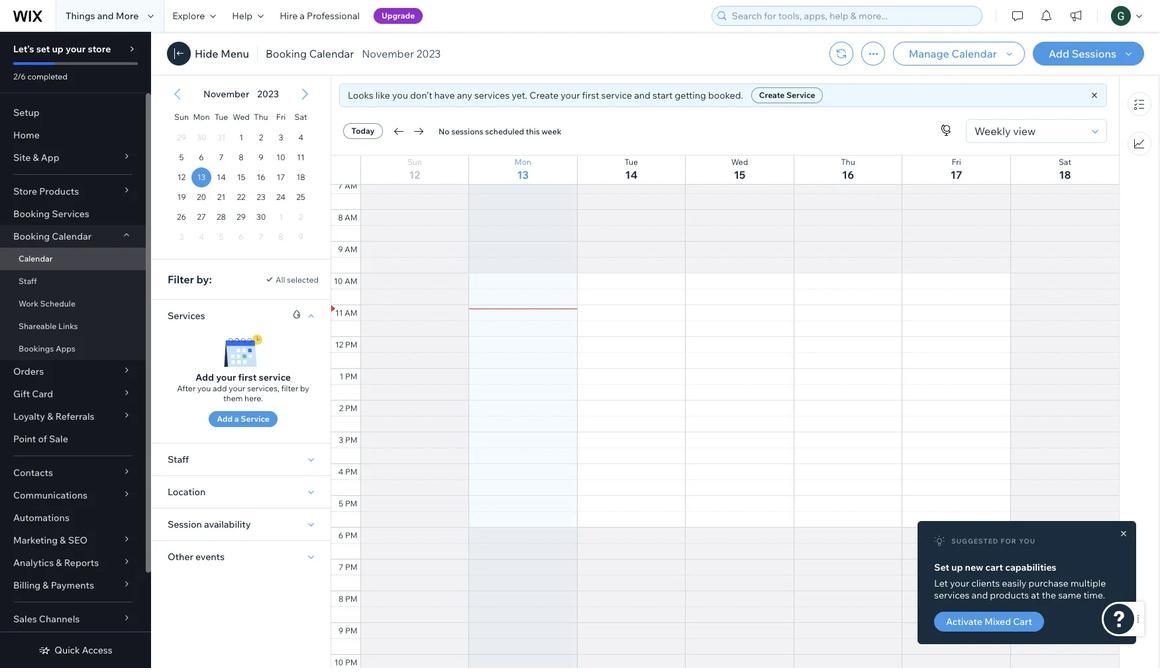 Task type: vqa. For each thing, say whether or not it's contained in the screenshot.
the bottommost 1
yes



Task type: describe. For each thing, give the bounding box(es) containing it.
1 for 1 pm
[[340, 372, 344, 382]]

service inside add your first service after you add your services, filter by them here.
[[259, 372, 291, 384]]

quick
[[55, 645, 80, 657]]

18 inside sat 18
[[1060, 168, 1072, 182]]

all
[[276, 275, 285, 285]]

sidebar element
[[0, 32, 151, 669]]

0 horizontal spatial mon
[[193, 112, 210, 122]]

am for 8 am
[[345, 213, 358, 223]]

your up week
[[561, 89, 580, 101]]

0 vertical spatial 2023
[[417, 47, 441, 60]]

marketing
[[13, 535, 58, 547]]

selected
[[287, 275, 319, 285]]

fri for fri 17
[[952, 157, 962, 167]]

communications
[[13, 490, 88, 502]]

pm for 10 pm
[[345, 658, 358, 668]]

home
[[13, 129, 40, 141]]

session
[[168, 519, 202, 531]]

12 for 12
[[178, 172, 186, 182]]

let your clients easily purchase multiple services and products at the same time.
[[935, 578, 1107, 602]]

looks like you don't have any services yet. create your first service and start getting booked.
[[348, 89, 744, 101]]

manage calendar
[[909, 47, 998, 60]]

site
[[13, 152, 31, 164]]

filter
[[281, 384, 299, 394]]

first inside add your first service after you add your services, filter by them here.
[[238, 372, 257, 384]]

8 for 8 am
[[338, 213, 343, 223]]

marketing & seo button
[[0, 530, 146, 552]]

completed
[[28, 72, 67, 82]]

5 for 5 pm
[[339, 499, 344, 509]]

7 for 7 pm
[[339, 563, 344, 573]]

20
[[197, 192, 206, 202]]

9 for 9 am
[[338, 245, 343, 255]]

0 horizontal spatial thu
[[254, 112, 268, 122]]

2 for 2 pm
[[339, 404, 344, 414]]

site & app button
[[0, 147, 146, 169]]

7 for 7 am
[[338, 181, 343, 191]]

row group containing 1
[[160, 128, 323, 259]]

7 for 7
[[219, 152, 224, 162]]

mon 13
[[515, 157, 532, 182]]

things and more
[[66, 10, 139, 22]]

services inside sidebar element
[[52, 208, 89, 220]]

card
[[32, 388, 53, 400]]

don't
[[410, 89, 433, 101]]

& for loyalty
[[47, 411, 53, 423]]

12 pm
[[335, 340, 358, 350]]

suggested for you
[[952, 538, 1036, 546]]

help button
[[224, 0, 272, 32]]

looks
[[348, 89, 374, 101]]

0 vertical spatial you
[[392, 89, 408, 101]]

3 for 3
[[279, 133, 283, 143]]

am for 9 am
[[345, 245, 358, 255]]

more
[[116, 10, 139, 22]]

create service button
[[752, 88, 824, 103]]

0 vertical spatial booking
[[266, 47, 307, 60]]

schedule
[[40, 299, 76, 309]]

1 horizontal spatial 17
[[951, 168, 963, 182]]

row containing 19
[[172, 188, 311, 208]]

8 for 8 pm
[[339, 595, 344, 605]]

16 inside thu 16
[[843, 168, 855, 182]]

hire
[[280, 10, 298, 22]]

1 vertical spatial thu
[[842, 157, 856, 167]]

17 inside row group
[[277, 172, 285, 182]]

9 for 9 pm
[[339, 626, 344, 636]]

store
[[13, 186, 37, 198]]

hide
[[195, 47, 219, 60]]

automations link
[[0, 507, 146, 530]]

after
[[177, 384, 196, 394]]

orders button
[[0, 361, 146, 383]]

today
[[352, 126, 375, 136]]

1 vertical spatial mon
[[515, 157, 532, 167]]

staff for staff link
[[19, 276, 37, 286]]

by
[[300, 384, 309, 394]]

22
[[237, 192, 246, 202]]

orders
[[13, 366, 44, 378]]

add sessions
[[1049, 47, 1117, 60]]

1 vertical spatial wed
[[732, 157, 749, 167]]

billing & payments
[[13, 580, 94, 592]]

row containing 1
[[172, 128, 311, 148]]

analytics & reports button
[[0, 552, 146, 575]]

10 for 10 am
[[334, 276, 343, 286]]

create service
[[760, 90, 816, 100]]

upgrade button
[[374, 8, 423, 24]]

point of sale
[[13, 434, 68, 446]]

& for billing
[[43, 580, 49, 592]]

shareable
[[19, 322, 57, 331]]

session availability button
[[168, 517, 251, 533]]

sales
[[13, 614, 37, 626]]

pm for 2 pm
[[345, 404, 358, 414]]

6 pm
[[339, 531, 358, 541]]

& for marketing
[[60, 535, 66, 547]]

0 vertical spatial booking calendar
[[266, 47, 354, 60]]

5 for 5
[[179, 152, 184, 162]]

for
[[1001, 538, 1017, 546]]

quick access button
[[39, 645, 112, 657]]

30
[[256, 212, 266, 222]]

7 pm
[[339, 563, 358, 573]]

all selected
[[276, 275, 319, 285]]

a for service
[[235, 414, 239, 424]]

set up new cart capabilities
[[935, 562, 1057, 574]]

4 for 4
[[298, 133, 304, 143]]

seo
[[68, 535, 88, 547]]

8 for 8
[[239, 152, 244, 162]]

filter by:
[[168, 273, 212, 286]]

add for sessions
[[1049, 47, 1070, 60]]

other
[[168, 552, 193, 564]]

1 vertical spatial up
[[952, 562, 964, 574]]

23
[[257, 192, 266, 202]]

13 inside 'mon 13'
[[517, 168, 529, 182]]

sessions
[[452, 126, 484, 136]]

add your first service after you add your services, filter by them here.
[[177, 372, 309, 404]]

11 for 11 am
[[335, 308, 343, 318]]

9 for 9
[[259, 152, 264, 162]]

am for 7 am
[[345, 181, 358, 191]]

tue inside row
[[215, 112, 228, 122]]

calendar inside manage calendar button
[[952, 47, 998, 60]]

cart
[[1014, 617, 1033, 628]]

am for 10 am
[[345, 276, 358, 286]]

calendar down professional
[[309, 47, 354, 60]]

row containing sun
[[172, 104, 311, 128]]

1 vertical spatial and
[[635, 89, 651, 101]]

0 horizontal spatial 16
[[257, 172, 266, 182]]

easily
[[1003, 578, 1027, 590]]

home link
[[0, 124, 146, 147]]

filter
[[168, 273, 194, 286]]

events
[[196, 552, 225, 564]]

apps
[[56, 344, 75, 354]]

set
[[36, 43, 50, 55]]

marketing & seo
[[13, 535, 88, 547]]

pm for 5 pm
[[345, 499, 358, 509]]

0 horizontal spatial 15
[[237, 172, 246, 182]]

point of sale link
[[0, 428, 146, 451]]

you inside add your first service after you add your services, filter by them here.
[[197, 384, 211, 394]]

monday, november 13, 2023 cell
[[192, 168, 211, 188]]

reports
[[64, 558, 99, 569]]

getting
[[675, 89, 707, 101]]

pm for 8 pm
[[345, 595, 358, 605]]

today button
[[343, 123, 383, 139]]

location
[[168, 487, 206, 499]]

staff for staff button at the bottom left
[[168, 454, 189, 466]]

clients
[[972, 578, 1001, 590]]

add for a
[[217, 414, 233, 424]]

Search for tools, apps, help & more... field
[[728, 7, 979, 25]]

work schedule
[[19, 299, 76, 309]]

referrals
[[55, 411, 95, 423]]

site & app
[[13, 152, 59, 164]]

let's
[[13, 43, 34, 55]]

menu
[[221, 47, 249, 60]]

10 for 10 pm
[[335, 658, 344, 668]]

grid containing november
[[160, 76, 323, 259]]

1 pm
[[340, 372, 358, 382]]

2 for 2
[[259, 133, 263, 143]]

staff button
[[168, 452, 189, 468]]

0 vertical spatial and
[[97, 10, 114, 22]]

sat 18
[[1059, 157, 1072, 182]]

0 horizontal spatial 2023
[[257, 88, 279, 100]]

capabilities
[[1006, 562, 1057, 574]]

1 horizontal spatial services
[[168, 310, 205, 322]]

calendar inside booking calendar 'dropdown button'
[[52, 231, 92, 243]]



Task type: locate. For each thing, give the bounding box(es) containing it.
billing & payments button
[[0, 575, 146, 597]]

2 vertical spatial 10
[[335, 658, 344, 668]]

0 horizontal spatial fri
[[276, 112, 286, 122]]

7 up 8 am
[[338, 181, 343, 191]]

0 horizontal spatial 1
[[239, 133, 243, 143]]

0 horizontal spatial 12
[[178, 172, 186, 182]]

calendar up calendar link
[[52, 231, 92, 243]]

4 inside row group
[[298, 133, 304, 143]]

staff up "work"
[[19, 276, 37, 286]]

sun for 12
[[408, 157, 422, 167]]

row group
[[160, 128, 323, 259]]

like
[[376, 89, 390, 101]]

9 up 10 pm
[[339, 626, 344, 636]]

13 down this
[[517, 168, 529, 182]]

2 pm
[[339, 404, 358, 414]]

add inside add sessions button
[[1049, 47, 1070, 60]]

0 vertical spatial sun
[[174, 112, 189, 122]]

9 up 23
[[259, 152, 264, 162]]

pm for 12 pm
[[345, 340, 358, 350]]

6 up monday, november 13, 2023 cell
[[199, 152, 204, 162]]

any
[[457, 89, 473, 101]]

1 horizontal spatial 12
[[335, 340, 344, 350]]

14
[[626, 168, 638, 182], [217, 172, 226, 182]]

services right any
[[475, 89, 510, 101]]

create right booked. in the right top of the page
[[760, 90, 785, 100]]

11 pm from the top
[[345, 658, 358, 668]]

2 vertical spatial 9
[[339, 626, 344, 636]]

0 vertical spatial 9
[[259, 152, 264, 162]]

10 pm
[[335, 658, 358, 668]]

sun for mon
[[174, 112, 189, 122]]

pm down 9 pm
[[345, 658, 358, 668]]

7 down the 6 pm
[[339, 563, 344, 573]]

1 horizontal spatial 4
[[338, 467, 344, 477]]

10 up 11 am
[[334, 276, 343, 286]]

pm down 2 pm
[[345, 436, 358, 446]]

1 horizontal spatial 14
[[626, 168, 638, 182]]

5
[[179, 152, 184, 162], [339, 499, 344, 509]]

alert
[[200, 88, 283, 100]]

2 down sun mon tue wed thu
[[259, 133, 263, 143]]

1 vertical spatial a
[[235, 414, 239, 424]]

& right the loyalty
[[47, 411, 53, 423]]

2023
[[417, 47, 441, 60], [257, 88, 279, 100]]

& inside popup button
[[43, 580, 49, 592]]

booking calendar down hire a professional link
[[266, 47, 354, 60]]

None field
[[971, 120, 1089, 143]]

0 horizontal spatial sun
[[174, 112, 189, 122]]

sat for sat 18
[[1059, 157, 1072, 167]]

your right let
[[951, 578, 970, 590]]

first
[[582, 89, 600, 101], [238, 372, 257, 384]]

1 horizontal spatial and
[[635, 89, 651, 101]]

1 vertical spatial booking
[[13, 208, 50, 220]]

create
[[530, 89, 559, 101], [760, 90, 785, 100]]

service
[[787, 90, 816, 100], [241, 414, 270, 424]]

10 inside row
[[277, 152, 286, 162]]

10 for 10
[[277, 152, 286, 162]]

0 horizontal spatial and
[[97, 10, 114, 22]]

7 up "21"
[[219, 152, 224, 162]]

session availability
[[168, 519, 251, 531]]

services down store products dropdown button
[[52, 208, 89, 220]]

5 inside row
[[179, 152, 184, 162]]

activate mixed cart
[[947, 617, 1033, 628]]

11
[[297, 152, 305, 162], [335, 308, 343, 318]]

0 horizontal spatial services
[[475, 89, 510, 101]]

0 vertical spatial add
[[1049, 47, 1070, 60]]

0 horizontal spatial add
[[196, 372, 214, 384]]

calendar right manage
[[952, 47, 998, 60]]

& for analytics
[[56, 558, 62, 569]]

november down upgrade button
[[362, 47, 414, 60]]

1 horizontal spatial service
[[787, 90, 816, 100]]

bookings
[[19, 344, 54, 354]]

let
[[935, 578, 949, 590]]

no sessions scheduled this week
[[439, 126, 562, 136]]

9 pm from the top
[[345, 595, 358, 605]]

app
[[41, 152, 59, 164]]

am down 9 am
[[345, 276, 358, 286]]

row containing 26
[[172, 208, 311, 227]]

6 for 6
[[199, 152, 204, 162]]

1 vertical spatial sat
[[1059, 157, 1072, 167]]

1 pm from the top
[[345, 340, 358, 350]]

2/6 completed
[[13, 72, 67, 82]]

0 horizontal spatial tue
[[215, 112, 228, 122]]

0 vertical spatial up
[[52, 43, 64, 55]]

alert inside grid
[[200, 88, 283, 100]]

0 horizontal spatial sat
[[295, 112, 307, 122]]

0 vertical spatial service
[[787, 90, 816, 100]]

13
[[517, 168, 529, 182], [197, 172, 206, 182]]

wed
[[233, 112, 250, 122], [732, 157, 749, 167]]

pm up 1 pm
[[345, 340, 358, 350]]

9
[[259, 152, 264, 162], [338, 245, 343, 255], [339, 626, 344, 636]]

pm for 1 pm
[[345, 372, 358, 382]]

3 inside row
[[279, 133, 283, 143]]

0 horizontal spatial 17
[[277, 172, 285, 182]]

10 down 9 pm
[[335, 658, 344, 668]]

staff up location button
[[168, 454, 189, 466]]

thu
[[254, 112, 268, 122], [842, 157, 856, 167]]

0 horizontal spatial staff
[[19, 276, 37, 286]]

17
[[951, 168, 963, 182], [277, 172, 285, 182]]

and inside let your clients easily purchase multiple services and products at the same time.
[[972, 590, 989, 602]]

add inside add your first service after you add your services, filter by them here.
[[196, 372, 214, 384]]

same
[[1059, 590, 1082, 602]]

them
[[223, 394, 243, 404]]

7 pm from the top
[[345, 531, 358, 541]]

links
[[58, 322, 78, 331]]

5 down 4 pm
[[339, 499, 344, 509]]

up right set on the top left of the page
[[52, 43, 64, 55]]

1 vertical spatial services
[[168, 310, 205, 322]]

4 pm from the top
[[345, 436, 358, 446]]

1 horizontal spatial sun
[[408, 157, 422, 167]]

am down 8 am
[[345, 245, 358, 255]]

4 for 4 pm
[[338, 467, 344, 477]]

pm up '8 pm' at the bottom of the page
[[345, 563, 358, 573]]

am for 11 am
[[345, 308, 358, 318]]

9 up the 10 am
[[338, 245, 343, 255]]

7 inside row group
[[219, 152, 224, 162]]

0 vertical spatial 10
[[277, 152, 286, 162]]

10 up 24
[[277, 152, 286, 162]]

pm for 3 pm
[[345, 436, 358, 446]]

1 horizontal spatial thu
[[842, 157, 856, 167]]

0 vertical spatial 2
[[259, 133, 263, 143]]

up right set
[[952, 562, 964, 574]]

work schedule link
[[0, 293, 146, 316]]

grid containing 12
[[331, 0, 1120, 669]]

1 vertical spatial services
[[935, 590, 970, 602]]

24
[[276, 192, 286, 202]]

4 up 25
[[298, 133, 304, 143]]

2 pm from the top
[[345, 372, 358, 382]]

1 vertical spatial 7
[[338, 181, 343, 191]]

services up activate
[[935, 590, 970, 602]]

calendar down booking calendar 'dropdown button'
[[19, 254, 53, 264]]

11 up 25
[[297, 152, 305, 162]]

6 pm from the top
[[345, 499, 358, 509]]

0 vertical spatial 4
[[298, 133, 304, 143]]

5 am from the top
[[345, 308, 358, 318]]

your right add
[[229, 384, 246, 394]]

3 for 3 pm
[[339, 436, 344, 446]]

0 horizontal spatial first
[[238, 372, 257, 384]]

add for your
[[196, 372, 214, 384]]

time.
[[1084, 590, 1106, 602]]

your up them
[[216, 372, 236, 384]]

services down filter by:
[[168, 310, 205, 322]]

november up sun mon tue wed thu
[[204, 88, 250, 100]]

0 vertical spatial first
[[582, 89, 600, 101]]

a inside button
[[235, 414, 239, 424]]

8 up 9 pm
[[339, 595, 344, 605]]

2 up the 3 pm
[[339, 404, 344, 414]]

service up here.
[[259, 372, 291, 384]]

mon down this
[[515, 157, 532, 167]]

a right hire
[[300, 10, 305, 22]]

0 horizontal spatial booking calendar
[[13, 231, 92, 243]]

booking inside 'dropdown button'
[[13, 231, 50, 243]]

row
[[172, 104, 311, 128], [172, 128, 311, 148], [172, 148, 311, 168], [331, 156, 1120, 185], [172, 168, 311, 188], [172, 188, 311, 208], [172, 208, 311, 227], [172, 227, 311, 247]]

pm up 2 pm
[[345, 372, 358, 382]]

3 up 4 pm
[[339, 436, 344, 446]]

services for yet.
[[475, 89, 510, 101]]

sun
[[174, 112, 189, 122], [408, 157, 422, 167]]

2 am from the top
[[345, 213, 358, 223]]

0 vertical spatial 3
[[279, 133, 283, 143]]

sat for sat
[[295, 112, 307, 122]]

1 vertical spatial service
[[259, 372, 291, 384]]

your inside let your clients easily purchase multiple services and products at the same time.
[[951, 578, 970, 590]]

pm down 1 pm
[[345, 404, 358, 414]]

am up 8 am
[[345, 181, 358, 191]]

fri for fri
[[276, 112, 286, 122]]

0 horizontal spatial you
[[197, 384, 211, 394]]

1 vertical spatial 11
[[335, 308, 343, 318]]

15 inside wed 15
[[734, 168, 746, 182]]

pm down '7 pm'
[[345, 595, 358, 605]]

pm down '8 pm' at the bottom of the page
[[345, 626, 358, 636]]

0 horizontal spatial november
[[204, 88, 250, 100]]

& left reports at the bottom
[[56, 558, 62, 569]]

21
[[217, 192, 225, 202]]

2023 up don't
[[417, 47, 441, 60]]

create right yet.
[[530, 89, 559, 101]]

your left store
[[66, 43, 86, 55]]

november for november
[[204, 88, 250, 100]]

am down 7 am
[[345, 213, 358, 223]]

menu
[[1120, 84, 1159, 164]]

hide menu
[[195, 47, 249, 60]]

products
[[39, 186, 79, 198]]

0 vertical spatial 8
[[239, 152, 244, 162]]

1 horizontal spatial services
[[935, 590, 970, 602]]

28
[[217, 212, 226, 222]]

sales channels button
[[0, 609, 146, 631]]

& right site
[[33, 152, 39, 164]]

0 vertical spatial a
[[300, 10, 305, 22]]

1 horizontal spatial first
[[582, 89, 600, 101]]

3 am from the top
[[345, 245, 358, 255]]

1 vertical spatial 2023
[[257, 88, 279, 100]]

here.
[[245, 394, 263, 404]]

store
[[88, 43, 111, 55]]

0 horizontal spatial 5
[[179, 152, 184, 162]]

row containing 5
[[172, 148, 311, 168]]

booking calendar down booking services on the top
[[13, 231, 92, 243]]

set
[[935, 562, 950, 574]]

11 am
[[335, 308, 358, 318]]

grid
[[331, 0, 1120, 669], [160, 76, 323, 259]]

1 vertical spatial you
[[197, 384, 211, 394]]

6 inside row
[[199, 152, 204, 162]]

0 vertical spatial 11
[[297, 152, 305, 162]]

0 horizontal spatial a
[[235, 414, 239, 424]]

fri inside fri 17
[[952, 157, 962, 167]]

1 horizontal spatial 2023
[[417, 47, 441, 60]]

11 for 11
[[297, 152, 305, 162]]

am up 12 pm
[[345, 308, 358, 318]]

activate
[[947, 617, 983, 628]]

0 vertical spatial mon
[[193, 112, 210, 122]]

0 horizontal spatial wed
[[233, 112, 250, 122]]

8 inside row group
[[239, 152, 244, 162]]

8 up 22 in the top of the page
[[239, 152, 244, 162]]

0 horizontal spatial 18
[[297, 172, 305, 182]]

pm for 7 pm
[[345, 563, 358, 573]]

& left seo
[[60, 535, 66, 547]]

services inside let your clients easily purchase multiple services and products at the same time.
[[935, 590, 970, 602]]

& for site
[[33, 152, 39, 164]]

booking down hire
[[266, 47, 307, 60]]

1 horizontal spatial a
[[300, 10, 305, 22]]

1 horizontal spatial 16
[[843, 168, 855, 182]]

add
[[1049, 47, 1070, 60], [196, 372, 214, 384], [217, 414, 233, 424]]

create inside button
[[760, 90, 785, 100]]

calendar
[[309, 47, 354, 60], [952, 47, 998, 60], [52, 231, 92, 243], [19, 254, 53, 264]]

0 vertical spatial services
[[52, 208, 89, 220]]

& right billing
[[43, 580, 49, 592]]

access
[[82, 645, 112, 657]]

1 vertical spatial first
[[238, 372, 257, 384]]

0 vertical spatial sat
[[295, 112, 307, 122]]

your inside sidebar element
[[66, 43, 86, 55]]

1 horizontal spatial add
[[217, 414, 233, 424]]

multiple
[[1071, 578, 1107, 590]]

mon up monday, november 13, 2023 cell
[[193, 112, 210, 122]]

1 am from the top
[[345, 181, 358, 191]]

2 horizontal spatial and
[[972, 590, 989, 602]]

1 horizontal spatial 3
[[339, 436, 344, 446]]

2/6
[[13, 72, 26, 82]]

13 inside cell
[[197, 172, 206, 182]]

2023 up sun mon tue wed thu
[[257, 88, 279, 100]]

1 horizontal spatial service
[[602, 89, 633, 101]]

1 horizontal spatial 15
[[734, 168, 746, 182]]

1 vertical spatial booking calendar
[[13, 231, 92, 243]]

0 horizontal spatial 2
[[259, 133, 263, 143]]

1 horizontal spatial tue
[[625, 157, 638, 167]]

you left add
[[197, 384, 211, 394]]

10 am
[[334, 276, 358, 286]]

booking
[[266, 47, 307, 60], [13, 208, 50, 220], [13, 231, 50, 243]]

up
[[52, 43, 64, 55], [952, 562, 964, 574]]

1 horizontal spatial 6
[[339, 531, 344, 541]]

5 pm from the top
[[345, 467, 358, 477]]

0 vertical spatial 1
[[239, 133, 243, 143]]

and left more
[[97, 10, 114, 22]]

and up "activate mixed cart"
[[972, 590, 989, 602]]

19
[[177, 192, 186, 202]]

1
[[239, 133, 243, 143], [340, 372, 344, 382]]

1 vertical spatial 3
[[339, 436, 344, 446]]

pm up the 6 pm
[[345, 499, 358, 509]]

14 inside tue 14
[[626, 168, 638, 182]]

1 vertical spatial 8
[[338, 213, 343, 223]]

1 down sun mon tue wed thu
[[239, 133, 243, 143]]

0 vertical spatial service
[[602, 89, 633, 101]]

purchase
[[1029, 578, 1069, 590]]

0 vertical spatial fri
[[276, 112, 286, 122]]

1 for 1
[[239, 133, 243, 143]]

6 for 6 pm
[[339, 531, 344, 541]]

a for professional
[[300, 10, 305, 22]]

and left "start"
[[635, 89, 651, 101]]

staff inside sidebar element
[[19, 276, 37, 286]]

calendar inside calendar link
[[19, 254, 53, 264]]

0 vertical spatial 7
[[219, 152, 224, 162]]

pm
[[345, 340, 358, 350], [345, 372, 358, 382], [345, 404, 358, 414], [345, 436, 358, 446], [345, 467, 358, 477], [345, 499, 358, 509], [345, 531, 358, 541], [345, 563, 358, 573], [345, 595, 358, 605], [345, 626, 358, 636], [345, 658, 358, 668]]

booking down store
[[13, 208, 50, 220]]

9 inside row
[[259, 152, 264, 162]]

1 vertical spatial fri
[[952, 157, 962, 167]]

5 up 19
[[179, 152, 184, 162]]

you right like
[[392, 89, 408, 101]]

14 inside row group
[[217, 172, 226, 182]]

pm for 6 pm
[[345, 531, 358, 541]]

pm up 5 pm
[[345, 467, 358, 477]]

alert containing november
[[200, 88, 283, 100]]

products
[[991, 590, 1030, 602]]

booked.
[[709, 89, 744, 101]]

gift card button
[[0, 383, 146, 406]]

communications button
[[0, 485, 146, 507]]

0 vertical spatial thu
[[254, 112, 268, 122]]

a down them
[[235, 414, 239, 424]]

2 horizontal spatial add
[[1049, 47, 1070, 60]]

booking services
[[13, 208, 89, 220]]

your
[[66, 43, 86, 55], [561, 89, 580, 101], [216, 372, 236, 384], [229, 384, 246, 394], [951, 578, 970, 590]]

0 horizontal spatial create
[[530, 89, 559, 101]]

0 horizontal spatial 14
[[217, 172, 226, 182]]

add
[[213, 384, 227, 394]]

payments
[[51, 580, 94, 592]]

add inside add a service button
[[217, 414, 233, 424]]

the
[[1042, 590, 1057, 602]]

1 down 12 pm
[[340, 372, 344, 382]]

other events button
[[168, 550, 225, 565]]

pm for 9 pm
[[345, 626, 358, 636]]

thu 16
[[842, 157, 856, 182]]

booking calendar inside 'dropdown button'
[[13, 231, 92, 243]]

8 up 9 am
[[338, 213, 343, 223]]

sessions
[[1072, 47, 1117, 60]]

11 down the 10 am
[[335, 308, 343, 318]]

wed 15
[[732, 157, 749, 182]]

service left "start"
[[602, 89, 633, 101]]

1 vertical spatial add
[[196, 372, 214, 384]]

booking for booking calendar 'dropdown button'
[[13, 231, 50, 243]]

0 horizontal spatial 6
[[199, 152, 204, 162]]

3 pm from the top
[[345, 404, 358, 414]]

1 horizontal spatial 2
[[339, 404, 344, 414]]

4
[[298, 133, 304, 143], [338, 467, 344, 477]]

november for november 2023
[[362, 47, 414, 60]]

3 up 24
[[279, 133, 283, 143]]

4 pm
[[338, 467, 358, 477]]

1 horizontal spatial mon
[[515, 157, 532, 167]]

mixed
[[985, 617, 1012, 628]]

professional
[[307, 10, 360, 22]]

1 vertical spatial service
[[241, 414, 270, 424]]

8 pm from the top
[[345, 563, 358, 573]]

13 up 20 at the top of page
[[197, 172, 206, 182]]

booking for booking services link
[[13, 208, 50, 220]]

pm for 4 pm
[[345, 467, 358, 477]]

0 vertical spatial 5
[[179, 152, 184, 162]]

12 inside sun 12
[[409, 168, 421, 182]]

1 horizontal spatial 5
[[339, 499, 344, 509]]

2 vertical spatial add
[[217, 414, 233, 424]]

6
[[199, 152, 204, 162], [339, 531, 344, 541]]

6 up '7 pm'
[[339, 531, 344, 541]]

services for and
[[935, 590, 970, 602]]

1 horizontal spatial 13
[[517, 168, 529, 182]]

12 for 12 pm
[[335, 340, 344, 350]]

1 horizontal spatial 1
[[340, 372, 344, 382]]

4 down the 3 pm
[[338, 467, 344, 477]]

up inside sidebar element
[[52, 43, 64, 55]]

setup link
[[0, 101, 146, 124]]

0 horizontal spatial 4
[[298, 133, 304, 143]]

10 pm from the top
[[345, 626, 358, 636]]

4 am from the top
[[345, 276, 358, 286]]

booking down booking services on the top
[[13, 231, 50, 243]]

sun 12
[[408, 157, 422, 182]]

pm down 5 pm
[[345, 531, 358, 541]]



